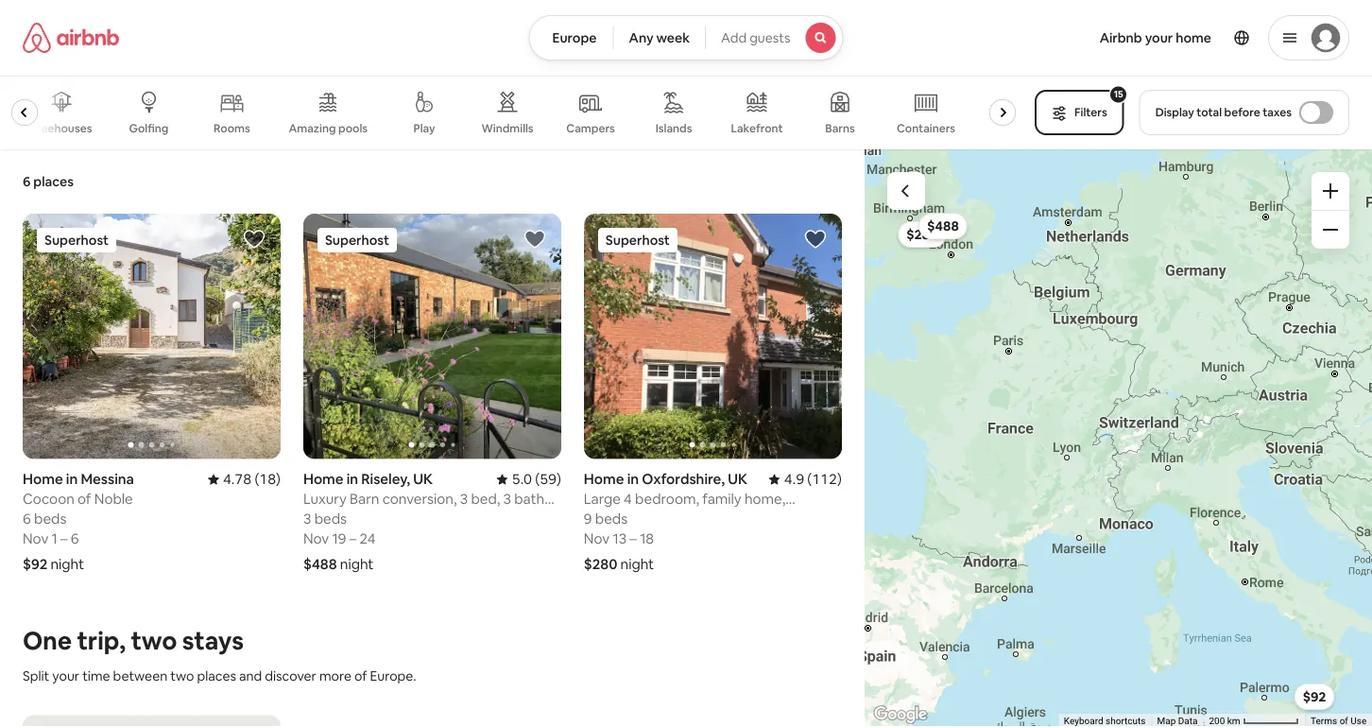 Task type: vqa. For each thing, say whether or not it's contained in the screenshot.
1
yes



Task type: locate. For each thing, give the bounding box(es) containing it.
nov inside 9 beds nov 13 – 18 $280 night
[[584, 529, 610, 548]]

– right 19
[[349, 529, 357, 548]]

2 horizontal spatial –
[[630, 529, 637, 548]]

your left the home
[[1145, 29, 1174, 46]]

$488 $280
[[907, 218, 959, 243]]

None search field
[[529, 15, 844, 61]]

home
[[23, 470, 63, 488], [303, 470, 344, 488], [584, 470, 624, 488]]

nov
[[23, 529, 48, 548], [303, 529, 329, 548], [584, 529, 610, 548]]

uk
[[413, 470, 433, 488], [728, 470, 748, 488]]

nov for nov 19 – 24
[[303, 529, 329, 548]]

riseley,
[[361, 470, 410, 488]]

amazing
[[289, 121, 336, 136]]

$280 inside $488 $280
[[907, 226, 938, 243]]

0 vertical spatial $488
[[927, 218, 959, 235]]

beds up 19
[[314, 509, 347, 528]]

beds inside 9 beds nov 13 – 18 $280 night
[[595, 509, 628, 528]]

2 horizontal spatial nov
[[584, 529, 610, 548]]

your right split
[[52, 667, 79, 684]]

2 horizontal spatial night
[[621, 555, 654, 573]]

1 horizontal spatial home
[[303, 470, 344, 488]]

data
[[1178, 715, 1198, 727]]

1 horizontal spatial $488
[[927, 218, 959, 235]]

1 vertical spatial $92
[[1303, 688, 1327, 705]]

zoom out image
[[1324, 222, 1339, 237]]

2 – from the left
[[349, 529, 357, 548]]

any week
[[629, 29, 690, 46]]

$92 up terms
[[1303, 688, 1327, 705]]

in
[[66, 470, 78, 488], [347, 470, 358, 488], [627, 470, 639, 488]]

two up between
[[131, 624, 177, 656]]

3 – from the left
[[630, 529, 637, 548]]

0 horizontal spatial beds
[[34, 509, 67, 528]]

1 horizontal spatial places
[[197, 667, 236, 684]]

your
[[1145, 29, 1174, 46], [52, 667, 79, 684]]

nov left 1
[[23, 529, 48, 548]]

$92 down cocoon
[[23, 555, 47, 573]]

5.0 out of 5 average rating,  59 reviews image
[[497, 470, 561, 488]]

split
[[23, 667, 49, 684]]

2 vertical spatial of
[[1340, 715, 1349, 727]]

1 in from the left
[[66, 470, 78, 488]]

1 vertical spatial your
[[52, 667, 79, 684]]

$92
[[23, 555, 47, 573], [1303, 688, 1327, 705]]

13
[[613, 529, 627, 548]]

0 horizontal spatial nov
[[23, 529, 48, 548]]

of right more
[[355, 667, 367, 684]]

night down 18
[[621, 555, 654, 573]]

containers
[[897, 121, 956, 136]]

nov inside "3 beds nov 19 – 24 $488 night"
[[303, 529, 329, 548]]

guests
[[750, 29, 791, 46]]

terms
[[1311, 715, 1338, 727]]

in up cocoon
[[66, 470, 78, 488]]

1 horizontal spatial $280
[[907, 226, 938, 243]]

add to wishlist: home in messina image
[[243, 228, 266, 251]]

0 vertical spatial 6
[[23, 173, 31, 190]]

– right 1
[[61, 529, 68, 548]]

0 vertical spatial places
[[33, 173, 74, 190]]

1 home from the left
[[23, 470, 63, 488]]

keyboard
[[1064, 715, 1104, 727]]

– right the 13
[[630, 529, 637, 548]]

more
[[319, 667, 352, 684]]

airbnb
[[1100, 29, 1143, 46]]

1 horizontal spatial night
[[340, 555, 374, 573]]

nov down 3
[[303, 529, 329, 548]]

0 horizontal spatial uk
[[413, 470, 433, 488]]

in inside the home in messina cocoon of noble 6 beds nov 1 – 6 $92 night
[[66, 470, 78, 488]]

uk for home in oxfordshire, uk
[[728, 470, 748, 488]]

2 night from the left
[[340, 555, 374, 573]]

pools
[[338, 121, 368, 136]]

15
[[1114, 88, 1124, 100]]

in left oxfordshire,
[[627, 470, 639, 488]]

1 horizontal spatial –
[[349, 529, 357, 548]]

home up cocoon
[[23, 470, 63, 488]]

uk right oxfordshire,
[[728, 470, 748, 488]]

home in oxfordshire, uk
[[584, 470, 748, 488]]

terms of use link
[[1311, 715, 1367, 727]]

night inside "3 beds nov 19 – 24 $488 night"
[[340, 555, 374, 573]]

beds for 9
[[595, 509, 628, 528]]

europe.
[[370, 667, 417, 684]]

0 horizontal spatial home
[[23, 470, 63, 488]]

treehouses
[[30, 121, 92, 136]]

6 right 1
[[71, 529, 79, 548]]

your for time
[[52, 667, 79, 684]]

discover
[[265, 667, 317, 684]]

1 horizontal spatial of
[[355, 667, 367, 684]]

2 uk from the left
[[728, 470, 748, 488]]

0 vertical spatial your
[[1145, 29, 1174, 46]]

$488 button
[[919, 213, 968, 239]]

add guests
[[721, 29, 791, 46]]

1 night from the left
[[51, 555, 84, 573]]

night down 1
[[51, 555, 84, 573]]

3 beds from the left
[[595, 509, 628, 528]]

week
[[657, 29, 690, 46]]

1 vertical spatial of
[[355, 667, 367, 684]]

1 horizontal spatial uk
[[728, 470, 748, 488]]

1 beds from the left
[[34, 509, 67, 528]]

1 horizontal spatial your
[[1145, 29, 1174, 46]]

$488
[[927, 218, 959, 235], [303, 555, 337, 573]]

places
[[33, 173, 74, 190], [197, 667, 236, 684]]

2 home from the left
[[303, 470, 344, 488]]

2 in from the left
[[347, 470, 358, 488]]

beds for 3
[[314, 509, 347, 528]]

places left and
[[197, 667, 236, 684]]

two right between
[[170, 667, 194, 684]]

cocoon
[[23, 490, 74, 508]]

3 nov from the left
[[584, 529, 610, 548]]

1 horizontal spatial nov
[[303, 529, 329, 548]]

6 down cocoon
[[23, 509, 31, 528]]

2 beds from the left
[[314, 509, 347, 528]]

6 down treehouses
[[23, 173, 31, 190]]

0 horizontal spatial night
[[51, 555, 84, 573]]

group for home in riseley, uk
[[303, 214, 561, 459]]

19
[[332, 529, 346, 548]]

1 nov from the left
[[23, 529, 48, 548]]

– for nov 19 – 24
[[349, 529, 357, 548]]

map data button
[[1157, 714, 1198, 727]]

2 horizontal spatial beds
[[595, 509, 628, 528]]

amazing pools
[[289, 121, 368, 136]]

and
[[239, 667, 262, 684]]

$280
[[907, 226, 938, 243], [584, 555, 618, 573]]

6
[[23, 173, 31, 190], [23, 509, 31, 528], [71, 529, 79, 548]]

1 vertical spatial $488
[[303, 555, 337, 573]]

3 home from the left
[[584, 470, 624, 488]]

nov down the 9
[[584, 529, 610, 548]]

beds
[[34, 509, 67, 528], [314, 509, 347, 528], [595, 509, 628, 528]]

0 vertical spatial of
[[78, 490, 91, 508]]

home inside the home in messina cocoon of noble 6 beds nov 1 – 6 $92 night
[[23, 470, 63, 488]]

0 vertical spatial $92
[[23, 555, 47, 573]]

two
[[131, 624, 177, 656], [170, 667, 194, 684]]

terms of use
[[1311, 715, 1367, 727]]

map
[[1157, 715, 1176, 727]]

(59)
[[535, 470, 561, 488]]

display total before taxes
[[1156, 105, 1292, 120]]

add to wishlist: home in riseley, uk image
[[524, 228, 546, 251]]

of left noble
[[78, 490, 91, 508]]

9
[[584, 509, 592, 528]]

your inside profile element
[[1145, 29, 1174, 46]]

in for oxfordshire,
[[627, 470, 639, 488]]

5.0 (59)
[[512, 470, 561, 488]]

0 horizontal spatial of
[[78, 490, 91, 508]]

– inside 9 beds nov 13 – 18 $280 night
[[630, 529, 637, 548]]

1 vertical spatial $280
[[584, 555, 618, 573]]

1 horizontal spatial beds
[[314, 509, 347, 528]]

0 horizontal spatial –
[[61, 529, 68, 548]]

0 horizontal spatial your
[[52, 667, 79, 684]]

1 vertical spatial 6
[[23, 509, 31, 528]]

2 horizontal spatial in
[[627, 470, 639, 488]]

group containing treehouses
[[0, 76, 1055, 149]]

0 vertical spatial $280
[[907, 226, 938, 243]]

use
[[1351, 715, 1367, 727]]

in left riseley,
[[347, 470, 358, 488]]

–
[[61, 529, 68, 548], [349, 529, 357, 548], [630, 529, 637, 548]]

home
[[1176, 29, 1212, 46]]

one
[[23, 624, 72, 656]]

4.78
[[223, 470, 252, 488]]

night down 24
[[340, 555, 374, 573]]

3 in from the left
[[627, 470, 639, 488]]

$280 inside 9 beds nov 13 – 18 $280 night
[[584, 555, 618, 573]]

beds inside "3 beds nov 19 – 24 $488 night"
[[314, 509, 347, 528]]

1 horizontal spatial $92
[[1303, 688, 1327, 705]]

group
[[0, 76, 1055, 149], [23, 214, 281, 459], [303, 214, 561, 459], [584, 214, 842, 459]]

time
[[82, 667, 110, 684]]

1 uk from the left
[[413, 470, 433, 488]]

in for riseley,
[[347, 470, 358, 488]]

home up the 9
[[584, 470, 624, 488]]

uk right riseley,
[[413, 470, 433, 488]]

beds up the 13
[[595, 509, 628, 528]]

home in messina cocoon of noble 6 beds nov 1 – 6 $92 night
[[23, 470, 134, 573]]

– inside "3 beds nov 19 – 24 $488 night"
[[349, 529, 357, 548]]

1 vertical spatial places
[[197, 667, 236, 684]]

3 night from the left
[[621, 555, 654, 573]]

beds down cocoon
[[34, 509, 67, 528]]

– inside the home in messina cocoon of noble 6 beds nov 1 – 6 $92 night
[[61, 529, 68, 548]]

parks
[[1026, 121, 1055, 136]]

one trip, two stays
[[23, 624, 244, 656]]

home in riseley, uk
[[303, 470, 433, 488]]

home up 3
[[303, 470, 344, 488]]

1 horizontal spatial in
[[347, 470, 358, 488]]

0 horizontal spatial in
[[66, 470, 78, 488]]

1 – from the left
[[61, 529, 68, 548]]

night
[[51, 555, 84, 573], [340, 555, 374, 573], [621, 555, 654, 573]]

of left use
[[1340, 715, 1349, 727]]

of
[[78, 490, 91, 508], [355, 667, 367, 684], [1340, 715, 1349, 727]]

none search field containing europe
[[529, 15, 844, 61]]

$92 button
[[1295, 684, 1335, 710]]

night inside 9 beds nov 13 – 18 $280 night
[[621, 555, 654, 573]]

windmills
[[482, 121, 534, 136]]

europe
[[553, 29, 597, 46]]

split your time between two places and discover more of europe.
[[23, 667, 417, 684]]

2 nov from the left
[[303, 529, 329, 548]]

6 places
[[23, 173, 74, 190]]

trip,
[[77, 624, 126, 656]]

0 horizontal spatial $488
[[303, 555, 337, 573]]

0 vertical spatial two
[[131, 624, 177, 656]]

0 horizontal spatial $92
[[23, 555, 47, 573]]

2 horizontal spatial home
[[584, 470, 624, 488]]

0 horizontal spatial $280
[[584, 555, 618, 573]]

places down treehouses
[[33, 173, 74, 190]]



Task type: describe. For each thing, give the bounding box(es) containing it.
display
[[1156, 105, 1195, 120]]

home for home in riseley, uk
[[303, 470, 344, 488]]

stays
[[182, 624, 244, 656]]

– for nov 13 – 18
[[630, 529, 637, 548]]

2 vertical spatial 6
[[71, 529, 79, 548]]

map data
[[1157, 715, 1198, 727]]

two stays in united kingdom 41 miles apart group
[[23, 715, 281, 727]]

200 km button
[[1204, 714, 1305, 727]]

golfing
[[129, 121, 169, 136]]

total
[[1197, 105, 1222, 120]]

theme
[[986, 121, 1023, 136]]

km
[[1228, 715, 1241, 727]]

before
[[1225, 105, 1261, 120]]

europe button
[[529, 15, 614, 61]]

google image
[[870, 702, 932, 727]]

shortcuts
[[1106, 715, 1146, 727]]

filters button
[[1035, 90, 1125, 135]]

noble
[[94, 490, 133, 508]]

night inside the home in messina cocoon of noble 6 beds nov 1 – 6 $92 night
[[51, 555, 84, 573]]

night for $280
[[621, 555, 654, 573]]

2 horizontal spatial of
[[1340, 715, 1349, 727]]

3
[[303, 509, 311, 528]]

campers
[[567, 121, 615, 136]]

4.9 (112)
[[784, 470, 842, 488]]

nov for nov 13 – 18
[[584, 529, 610, 548]]

add
[[721, 29, 747, 46]]

5.0
[[512, 470, 532, 488]]

18
[[640, 529, 654, 548]]

keyboard shortcuts button
[[1064, 714, 1146, 727]]

in for messina
[[66, 470, 78, 488]]

1
[[52, 529, 57, 548]]

between
[[113, 667, 168, 684]]

group for home in messina
[[23, 214, 281, 459]]

add to wishlist: home in oxfordshire, uk image
[[804, 228, 827, 251]]

group for home in oxfordshire, uk
[[584, 214, 842, 459]]

$280 button
[[898, 221, 947, 248]]

uk for home in riseley, uk
[[413, 470, 433, 488]]

zoom in image
[[1324, 183, 1339, 199]]

messina
[[81, 470, 134, 488]]

your for home
[[1145, 29, 1174, 46]]

4.78 (18)
[[223, 470, 281, 488]]

airbnb your home link
[[1089, 18, 1223, 58]]

3 beds nov 19 – 24 $488 night
[[303, 509, 376, 573]]

200
[[1209, 715, 1225, 727]]

filters
[[1075, 105, 1108, 120]]

$488 inside $488 $280
[[927, 218, 959, 235]]

any week button
[[613, 15, 706, 61]]

4.9
[[784, 470, 805, 488]]

night for $488
[[340, 555, 374, 573]]

any
[[629, 29, 654, 46]]

$92 inside button
[[1303, 688, 1327, 705]]

display total before taxes button
[[1140, 90, 1350, 135]]

rooms
[[214, 121, 250, 136]]

0 horizontal spatial places
[[33, 173, 74, 190]]

add guests button
[[705, 15, 844, 61]]

islands
[[656, 121, 692, 136]]

oxfordshire,
[[642, 470, 725, 488]]

(112)
[[808, 470, 842, 488]]

200 km
[[1209, 715, 1243, 727]]

barns
[[826, 121, 855, 136]]

taxes
[[1263, 105, 1292, 120]]

24
[[360, 529, 376, 548]]

(18)
[[255, 470, 281, 488]]

home for home in oxfordshire, uk
[[584, 470, 624, 488]]

nov inside the home in messina cocoon of noble 6 beds nov 1 – 6 $92 night
[[23, 529, 48, 548]]

4.78 out of 5 average rating,  18 reviews image
[[208, 470, 281, 488]]

profile element
[[866, 0, 1350, 76]]

theme parks
[[986, 121, 1055, 136]]

$488 inside "3 beds nov 19 – 24 $488 night"
[[303, 555, 337, 573]]

1 vertical spatial two
[[170, 667, 194, 684]]

home for home in messina cocoon of noble 6 beds nov 1 – 6 $92 night
[[23, 470, 63, 488]]

airbnb your home
[[1100, 29, 1212, 46]]

of inside the home in messina cocoon of noble 6 beds nov 1 – 6 $92 night
[[78, 490, 91, 508]]

keyboard shortcuts
[[1064, 715, 1146, 727]]

4.9 out of 5 average rating,  112 reviews image
[[769, 470, 842, 488]]

9 beds nov 13 – 18 $280 night
[[584, 509, 654, 573]]

lakefront
[[731, 121, 783, 136]]

play
[[414, 121, 435, 136]]

beds inside the home in messina cocoon of noble 6 beds nov 1 – 6 $92 night
[[34, 509, 67, 528]]

$92 inside the home in messina cocoon of noble 6 beds nov 1 – 6 $92 night
[[23, 555, 47, 573]]

google map
showing 3 stays. region
[[865, 149, 1373, 727]]



